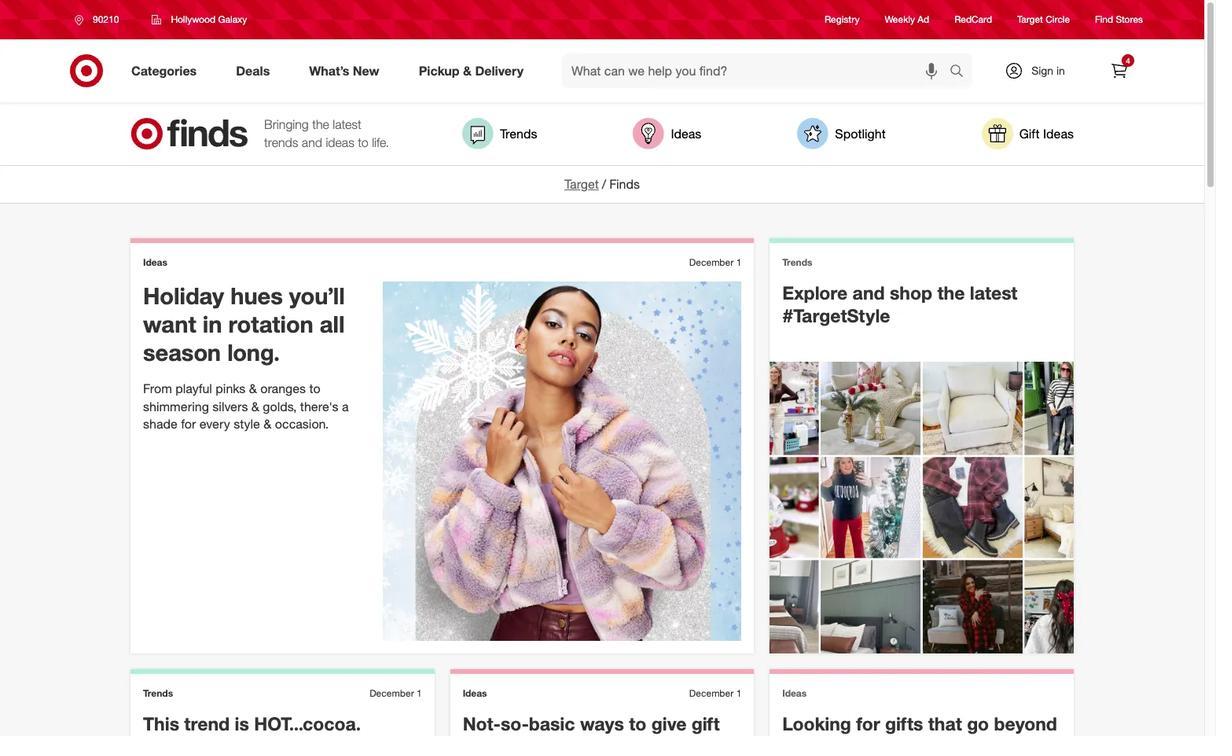 Task type: locate. For each thing, give the bounding box(es) containing it.
this
[[143, 713, 179, 735]]

expected?
[[815, 735, 905, 736]]

target left circle
[[1018, 14, 1044, 26]]

0 horizontal spatial latest
[[333, 117, 362, 132]]

in
[[1057, 64, 1066, 77], [203, 310, 222, 338]]

#targetstyle
[[783, 304, 891, 326]]

playful
[[176, 380, 212, 396]]

to up there's on the bottom left of page
[[309, 380, 321, 396]]

target left / on the top of the page
[[565, 176, 599, 192]]

december 1 for not-so-basic ways to give gift cards this season.
[[690, 687, 742, 699]]

1 vertical spatial to
[[309, 380, 321, 396]]

1 vertical spatial latest
[[970, 282, 1018, 304]]

the right shop
[[938, 282, 965, 304]]

1 horizontal spatial trends
[[500, 126, 538, 141]]

0 vertical spatial the
[[312, 117, 329, 132]]

in down the holiday
[[203, 310, 222, 338]]

0 vertical spatial trends
[[500, 126, 538, 141]]

2 vertical spatial trends
[[143, 687, 173, 699]]

gift ideas
[[1020, 126, 1074, 141]]

gift
[[1020, 126, 1040, 141]]

rotation
[[228, 310, 314, 338]]

2 vertical spatial the
[[783, 735, 810, 736]]

& right the pickup
[[463, 63, 472, 78]]

1 vertical spatial target
[[565, 176, 599, 192]]

ideas
[[671, 126, 702, 141], [1044, 126, 1074, 141], [143, 256, 167, 268], [463, 687, 487, 699], [783, 687, 807, 699]]

bringing
[[264, 117, 309, 132]]

1 horizontal spatial latest
[[970, 282, 1018, 304]]

to
[[358, 134, 369, 150], [309, 380, 321, 396], [629, 713, 647, 735]]

and
[[302, 134, 322, 150], [853, 282, 885, 304]]

2 horizontal spatial trends
[[783, 256, 813, 268]]

delivery
[[475, 63, 524, 78]]

trends up 'this'
[[143, 687, 173, 699]]

target
[[1018, 14, 1044, 26], [565, 176, 599, 192]]

0 vertical spatial latest
[[333, 117, 362, 132]]

target for target circle
[[1018, 14, 1044, 26]]

hot...cocoa.
[[254, 713, 361, 735]]

target link
[[565, 176, 599, 192]]

season.
[[553, 735, 620, 736]]

1 horizontal spatial the
[[783, 735, 810, 736]]

0 horizontal spatial the
[[312, 117, 329, 132]]

to left the life.
[[358, 134, 369, 150]]

2 horizontal spatial the
[[938, 282, 965, 304]]

/
[[602, 176, 607, 192]]

0 vertical spatial for
[[181, 416, 196, 432]]

you'll
[[289, 282, 345, 310]]

holiday hues you'll want in rotation all season long. image
[[383, 282, 742, 641]]

2 vertical spatial to
[[629, 713, 647, 735]]

season
[[143, 339, 221, 367]]

from playful pinks & oranges to shimmering silvers & golds, there's a shade for every style & occasion.
[[143, 380, 349, 432]]

1
[[737, 256, 742, 268], [417, 687, 422, 699], [737, 687, 742, 699]]

1 horizontal spatial for
[[857, 713, 881, 735]]

& right style
[[264, 416, 272, 432]]

in inside holiday hues you'll want in rotation all season long.
[[203, 310, 222, 338]]

and inside explore and shop the latest #targetstyle
[[853, 282, 885, 304]]

the inside the looking for gifts that go beyond the expected?
[[783, 735, 810, 736]]

trends inside trends link
[[500, 126, 538, 141]]

target for target / finds
[[565, 176, 599, 192]]

pinks
[[216, 380, 246, 396]]

0 horizontal spatial to
[[309, 380, 321, 396]]

spotlight link
[[798, 118, 886, 149]]

trends
[[264, 134, 298, 150]]

1 for this trend is hot...cocoa.
[[417, 687, 422, 699]]

and left ideas
[[302, 134, 322, 150]]

occasion.
[[275, 416, 329, 432]]

beyond
[[995, 713, 1058, 735]]

gift
[[692, 713, 720, 735]]

galaxy
[[218, 13, 247, 25]]

categories link
[[118, 53, 216, 88]]

and up #targetstyle
[[853, 282, 885, 304]]

1 horizontal spatial to
[[358, 134, 369, 150]]

basic
[[529, 713, 575, 735]]

cards
[[463, 735, 512, 736]]

in right the sign
[[1057, 64, 1066, 77]]

0 horizontal spatial for
[[181, 416, 196, 432]]

latest inside explore and shop the latest #targetstyle
[[970, 282, 1018, 304]]

find stores
[[1096, 14, 1144, 26]]

new
[[353, 63, 380, 78]]

find
[[1096, 14, 1114, 26]]

1 vertical spatial trends
[[783, 256, 813, 268]]

0 vertical spatial target
[[1018, 14, 1044, 26]]

0 vertical spatial and
[[302, 134, 322, 150]]

the down looking
[[783, 735, 810, 736]]

1 vertical spatial and
[[853, 282, 885, 304]]

december 1
[[690, 256, 742, 268], [370, 687, 422, 699], [690, 687, 742, 699]]

ideas
[[326, 134, 355, 150]]

0 horizontal spatial in
[[203, 310, 222, 338]]

the up ideas
[[312, 117, 329, 132]]

2 horizontal spatial to
[[629, 713, 647, 735]]

sign in
[[1032, 64, 1066, 77]]

for down shimmering
[[181, 416, 196, 432]]

explore and shop the latest #targetstyle
[[783, 282, 1018, 326]]

sign in link
[[992, 53, 1090, 88]]

0 horizontal spatial and
[[302, 134, 322, 150]]

0 horizontal spatial target
[[565, 176, 599, 192]]

1 vertical spatial in
[[203, 310, 222, 338]]

december for not-so-basic ways to give gift cards this season.
[[690, 687, 734, 699]]

1 horizontal spatial and
[[853, 282, 885, 304]]

hollywood
[[171, 13, 216, 25]]

hues
[[231, 282, 283, 310]]

to inside from playful pinks & oranges to shimmering silvers & golds, there's a shade for every style & occasion.
[[309, 380, 321, 396]]

1 vertical spatial for
[[857, 713, 881, 735]]

1 horizontal spatial in
[[1057, 64, 1066, 77]]

circle
[[1046, 14, 1071, 26]]

weekly ad link
[[885, 13, 930, 26]]

for inside from playful pinks & oranges to shimmering silvers & golds, there's a shade for every style & occasion.
[[181, 416, 196, 432]]

target circle
[[1018, 14, 1071, 26]]

for up expected?
[[857, 713, 881, 735]]

trends
[[500, 126, 538, 141], [783, 256, 813, 268], [143, 687, 173, 699]]

1 vertical spatial the
[[938, 282, 965, 304]]

trends down 'delivery'
[[500, 126, 538, 141]]

1 horizontal spatial target
[[1018, 14, 1044, 26]]

0 vertical spatial to
[[358, 134, 369, 150]]

redcard
[[955, 14, 993, 26]]

0 vertical spatial in
[[1057, 64, 1066, 77]]

bringing the latest trends and ideas to life.
[[264, 117, 389, 150]]

holiday
[[143, 282, 224, 310]]

trends up explore
[[783, 256, 813, 268]]

to left give on the bottom
[[629, 713, 647, 735]]

weekly ad
[[885, 14, 930, 26]]

&
[[463, 63, 472, 78], [249, 380, 257, 396], [252, 398, 259, 414], [264, 416, 272, 432]]



Task type: describe. For each thing, give the bounding box(es) containing it.
target finds image
[[131, 118, 249, 149]]

that
[[929, 713, 963, 735]]

finds
[[610, 176, 640, 192]]

shop
[[890, 282, 933, 304]]

pickup
[[419, 63, 460, 78]]

go
[[968, 713, 990, 735]]

what's
[[309, 63, 350, 78]]

gifts
[[886, 713, 924, 735]]

target circle link
[[1018, 13, 1071, 26]]

the inside explore and shop the latest #targetstyle
[[938, 282, 965, 304]]

ways
[[580, 713, 624, 735]]

not-
[[463, 713, 501, 735]]

shade
[[143, 416, 178, 432]]

holiday hues you'll want in rotation all season long.
[[143, 282, 345, 367]]

there's
[[300, 398, 339, 414]]

90210 button
[[64, 6, 136, 34]]

december 1 for this trend is hot...cocoa.
[[370, 687, 422, 699]]

ad
[[918, 14, 930, 26]]

and inside 'bringing the latest trends and ideas to life.'
[[302, 134, 322, 150]]

0 horizontal spatial trends
[[143, 687, 173, 699]]

looking
[[783, 713, 852, 735]]

find stores link
[[1096, 13, 1144, 26]]

the inside 'bringing the latest trends and ideas to life.'
[[312, 117, 329, 132]]

What can we help you find? suggestions appear below search field
[[562, 53, 954, 88]]

redcard link
[[955, 13, 993, 26]]

hollywood galaxy
[[171, 13, 247, 25]]

trend
[[184, 713, 230, 735]]

all
[[320, 310, 345, 338]]

looking for gifts that go beyond the expected?
[[783, 713, 1058, 736]]

silvers
[[213, 398, 248, 414]]

shimmering
[[143, 398, 209, 414]]

& up style
[[252, 398, 259, 414]]

life.
[[372, 134, 389, 150]]

90210
[[93, 13, 119, 25]]

registry
[[825, 14, 860, 26]]

what's new link
[[296, 53, 399, 88]]

from
[[143, 380, 172, 396]]

so-
[[501, 713, 529, 735]]

collage of people showing off their #targetstyle image
[[770, 362, 1074, 653]]

what's new
[[309, 63, 380, 78]]

categories
[[131, 63, 197, 78]]

gift ideas link
[[982, 118, 1074, 149]]

4
[[1126, 56, 1131, 65]]

registry link
[[825, 13, 860, 26]]

a
[[342, 398, 349, 414]]

pickup & delivery
[[419, 63, 524, 78]]

spotlight
[[835, 126, 886, 141]]

sign
[[1032, 64, 1054, 77]]

this trend is hot...cocoa.
[[143, 713, 361, 735]]

to inside 'bringing the latest trends and ideas to life.'
[[358, 134, 369, 150]]

long.
[[227, 339, 280, 367]]

target / finds
[[565, 176, 640, 192]]

deals link
[[223, 53, 290, 88]]

to inside "not-so-basic ways to give gift cards this season."
[[629, 713, 647, 735]]

hollywood galaxy button
[[142, 6, 257, 34]]

stores
[[1116, 14, 1144, 26]]

1 for not-so-basic ways to give gift cards this season.
[[737, 687, 742, 699]]

& inside the 'pickup & delivery' link
[[463, 63, 472, 78]]

style
[[234, 416, 260, 432]]

this
[[517, 735, 548, 736]]

december for this trend is hot...cocoa.
[[370, 687, 414, 699]]

deals
[[236, 63, 270, 78]]

not-so-basic ways to give gift cards this season.
[[463, 713, 720, 736]]

latest inside 'bringing the latest trends and ideas to life.'
[[333, 117, 362, 132]]

explore
[[783, 282, 848, 304]]

want
[[143, 310, 196, 338]]

search
[[943, 64, 981, 80]]

golds,
[[263, 398, 297, 414]]

weekly
[[885, 14, 915, 26]]

& right pinks
[[249, 380, 257, 396]]

ideas link
[[633, 118, 702, 149]]

4 link
[[1103, 53, 1137, 88]]

every
[[200, 416, 230, 432]]

for inside the looking for gifts that go beyond the expected?
[[857, 713, 881, 735]]

trends link
[[462, 118, 538, 149]]

oranges
[[261, 380, 306, 396]]

pickup & delivery link
[[406, 53, 544, 88]]

is
[[235, 713, 249, 735]]

search button
[[943, 53, 981, 91]]



Task type: vqa. For each thing, say whether or not it's contained in the screenshot.
This
yes



